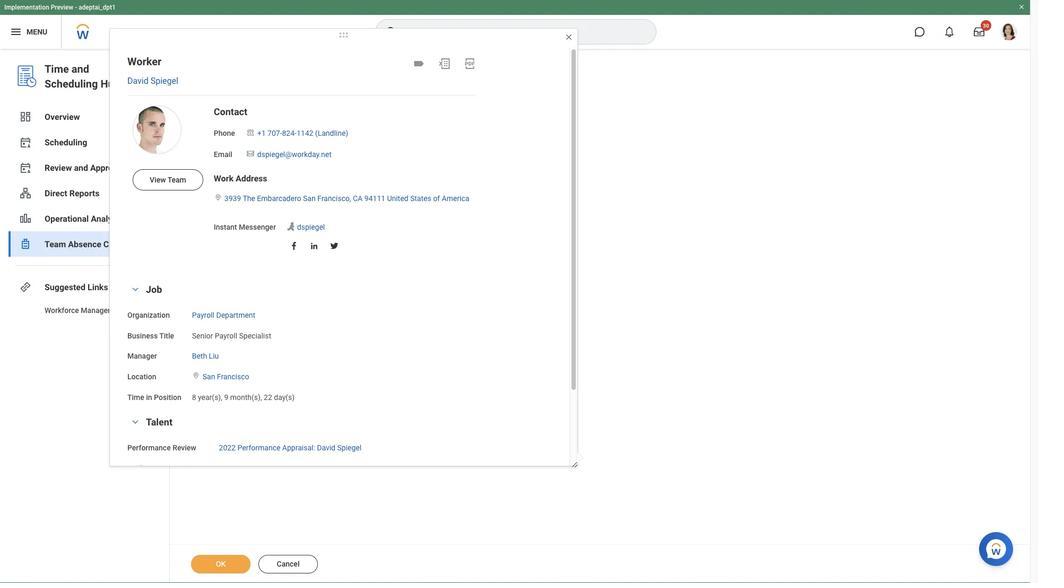 Task type: vqa. For each thing, say whether or not it's contained in the screenshot.
Car
no



Task type: describe. For each thing, give the bounding box(es) containing it.
location image
[[192, 372, 201, 380]]

hub
[[101, 78, 120, 90]]

related actions image
[[306, 160, 314, 167]]

dspiegel link
[[297, 221, 325, 232]]

san inside job group
[[203, 373, 215, 382]]

francisco
[[217, 373, 249, 382]]

david spiegel link
[[127, 76, 178, 86]]

calendar user solid image for scheduling
[[19, 136, 32, 149]]

job
[[146, 284, 162, 295]]

david spiegel, press delete to clear value. option
[[252, 175, 329, 188]]

david for david spiegel element
[[267, 178, 285, 186]]

san francisco
[[203, 373, 249, 382]]

david inside talent group
[[317, 444, 336, 453]]

james moore, press delete to clear value. option
[[252, 139, 330, 152]]

review and approve time link
[[8, 155, 161, 181]]

spiegel for david spiegel element
[[287, 178, 310, 186]]

+1 707-824-1142 (landline) link
[[257, 127, 349, 138]]

hr services department, press delete to clear value. option
[[252, 96, 364, 108]]

specialist
[[239, 332, 271, 340]]

beth liu
[[192, 352, 219, 361]]

business title
[[127, 332, 174, 340]]

include self
[[191, 203, 230, 212]]

analytics
[[91, 214, 126, 224]]

david spiegel element
[[267, 177, 310, 186]]

menu button
[[0, 15, 61, 49]]

3939
[[225, 195, 241, 203]]

instant
[[214, 223, 237, 232]]

export to excel image
[[438, 57, 451, 70]]

notifications large image
[[945, 27, 956, 37]]

justify image
[[10, 25, 22, 38]]

time for time and scheduling hub
[[45, 63, 69, 75]]

francisco,
[[318, 195, 351, 203]]

liu
[[209, 352, 219, 361]]

- inside talent group
[[225, 464, 227, 473]]

dspiegel@workday.net
[[257, 150, 332, 159]]

time and scheduling hub
[[45, 63, 120, 90]]

chu
[[288, 160, 300, 168]]

x small image for kelly crawford [c]
[[254, 122, 265, 133]]

time in position element
[[192, 387, 295, 403]]

united
[[387, 195, 409, 203]]

8 year(s), 9 month(s), 22 day(s)
[[192, 393, 295, 402]]

james
[[267, 142, 288, 150]]

workers
[[191, 123, 219, 132]]

view team button
[[133, 169, 203, 191]]

worker dialog
[[109, 28, 589, 557]]

1 horizontal spatial san
[[303, 195, 316, 203]]

team inside button
[[168, 175, 186, 184]]

scheduling inside time and scheduling hub
[[45, 78, 98, 90]]

dashboard image
[[19, 110, 32, 123]]

embarcadero
[[257, 195, 301, 203]]

chevron down small image
[[140, 281, 152, 294]]

linkedin image
[[310, 242, 319, 251]]

month(s),
[[230, 393, 262, 402]]

payroll department link
[[192, 309, 256, 320]]

resize modal image
[[572, 462, 579, 470]]

payroll department
[[192, 311, 256, 320]]

job group
[[127, 283, 477, 403]]

3939 the embarcadero san francisco, ca 94111 united states of america
[[225, 195, 470, 203]]

suggested
[[45, 282, 86, 292]]

overview link
[[8, 104, 161, 130]]

and for review
[[74, 163, 88, 173]]

approve
[[90, 163, 122, 173]]

performance for performance rating
[[127, 464, 171, 473]]

crawford
[[284, 123, 313, 131]]

workforce management
[[45, 306, 125, 315]]

reports
[[69, 188, 100, 198]]

operational analytics
[[45, 214, 126, 224]]

talent button
[[146, 417, 173, 428]]

organization
[[127, 311, 170, 320]]

suggested links
[[45, 282, 108, 292]]

direct reports button
[[8, 181, 161, 206]]

8
[[192, 393, 196, 402]]

implementation
[[4, 4, 49, 11]]

time inside review and approve time link
[[124, 163, 143, 173]]

workforce
[[45, 306, 79, 315]]

and for time
[[72, 63, 89, 75]]

team absence calendar
[[45, 239, 138, 249]]

overview
[[45, 112, 80, 122]]

senior payroll specialist
[[192, 332, 271, 340]]

day(s)
[[274, 393, 295, 402]]

performance rating
[[127, 464, 194, 473]]

david spiegel for david spiegel element
[[267, 178, 310, 186]]

kelly crawford [c] element
[[267, 123, 324, 132]]

navigation pane region
[[0, 49, 170, 584]]

instant messenger
[[214, 223, 276, 232]]

self
[[217, 203, 230, 212]]

san francisco link
[[203, 371, 249, 382]]

x small image inside hr services department, press delete to clear value. "option"
[[254, 97, 265, 107]]

view team image
[[19, 187, 32, 200]]

absence
[[68, 239, 101, 249]]

messenger
[[239, 223, 276, 232]]

dspiegel
[[297, 223, 325, 232]]

kelly crawford [c], press delete to clear value. option
[[252, 121, 343, 134]]

spiegel for david spiegel link
[[151, 76, 178, 86]]

707-
[[268, 129, 282, 138]]

time in position
[[127, 393, 182, 402]]

30
[[984, 22, 990, 29]]

cancel
[[277, 560, 300, 569]]

view printable version (pdf) image
[[464, 57, 477, 70]]

lillian
[[267, 160, 286, 168]]

talent
[[146, 417, 173, 428]]

senior
[[192, 332, 213, 340]]

david for david spiegel link
[[127, 76, 149, 86]]

ok
[[216, 560, 226, 569]]

work address
[[214, 174, 267, 184]]

kelly crawford [c]
[[267, 123, 324, 131]]

performance for performance review
[[127, 444, 171, 453]]

adeptai_dpt1
[[79, 4, 116, 11]]

business
[[127, 332, 158, 340]]

review and approve time
[[45, 163, 143, 173]]

menu banner
[[0, 0, 1031, 49]]

close image
[[565, 33, 574, 41]]

mail image
[[246, 149, 255, 158]]



Task type: locate. For each thing, give the bounding box(es) containing it.
x small image down mail image
[[254, 158, 265, 169]]

Search Workday  search field
[[404, 20, 635, 44]]

facebook image
[[289, 242, 299, 251]]

1 vertical spatial and
[[74, 163, 88, 173]]

performance review
[[127, 444, 196, 453]]

x small image for lillian chu
[[254, 158, 265, 169]]

scheduling link
[[8, 130, 161, 155]]

title
[[159, 332, 174, 340]]

team inside navigation pane region
[[45, 239, 66, 249]]

1 horizontal spatial spiegel
[[287, 178, 310, 186]]

0 horizontal spatial david
[[127, 76, 149, 86]]

work
[[214, 174, 234, 184]]

items selected list box
[[249, 119, 380, 190]]

and
[[72, 63, 89, 75], [74, 163, 88, 173]]

0 vertical spatial team
[[168, 175, 186, 184]]

chevron down image
[[129, 286, 142, 294], [129, 419, 142, 426]]

spiegel inside option
[[287, 178, 310, 186]]

james moore element
[[267, 141, 311, 150]]

1 vertical spatial payroll
[[215, 332, 237, 340]]

1 horizontal spatial payroll
[[215, 332, 237, 340]]

chevron down image for talent
[[129, 419, 142, 426]]

time right 'approve'
[[124, 163, 143, 173]]

operational analytics button
[[8, 206, 161, 232]]

david spiegel inside option
[[267, 178, 310, 186]]

- right 3
[[225, 464, 227, 473]]

include
[[191, 203, 216, 212]]

employee's photo (david spiegel) image
[[133, 106, 182, 154]]

2 horizontal spatial david
[[317, 444, 336, 453]]

0 vertical spatial calendar user solid image
[[19, 136, 32, 149]]

30 button
[[968, 20, 992, 44]]

direct
[[45, 188, 67, 198]]

spiegel inside talent group
[[338, 444, 362, 453]]

chevron down image inside talent group
[[129, 419, 142, 426]]

menu
[[27, 27, 47, 36]]

0 horizontal spatial -
[[75, 4, 77, 11]]

2 horizontal spatial spiegel
[[338, 444, 362, 453]]

x small image left kelly
[[254, 122, 265, 133]]

scheduling
[[45, 78, 98, 90], [45, 137, 87, 147]]

team absence calendar link
[[8, 232, 161, 257]]

check small image
[[247, 200, 259, 213]]

calendar user solid image up the view team image at the left top of the page
[[19, 161, 32, 174]]

david right appraisal:
[[317, 444, 336, 453]]

implementation preview -   adeptai_dpt1
[[4, 4, 116, 11]]

-
[[75, 4, 77, 11], [225, 464, 227, 473]]

payroll
[[192, 311, 215, 320], [215, 332, 237, 340]]

4 x small image from the top
[[254, 158, 265, 169]]

team right view
[[168, 175, 186, 184]]

0 vertical spatial time
[[45, 63, 69, 75]]

links
[[88, 282, 108, 292]]

talent group
[[127, 416, 477, 557]]

link image
[[19, 281, 32, 294]]

spiegel down chu
[[287, 178, 310, 186]]

0 horizontal spatial review
[[45, 163, 72, 173]]

transformation import image
[[140, 70, 152, 83]]

0 horizontal spatial payroll
[[192, 311, 215, 320]]

america
[[442, 195, 470, 203]]

management
[[81, 306, 125, 315]]

review
[[45, 163, 72, 173], [173, 444, 196, 453]]

1 horizontal spatial david
[[267, 178, 285, 186]]

san right location icon
[[203, 373, 215, 382]]

meets
[[229, 464, 250, 473]]

twitter image
[[330, 242, 339, 251]]

0 vertical spatial david
[[127, 76, 149, 86]]

beth liu link
[[192, 350, 219, 361]]

chevron down image left job button
[[129, 286, 142, 294]]

+1
[[257, 129, 266, 138]]

aim image
[[286, 221, 296, 232]]

spiegel
[[151, 76, 178, 86], [287, 178, 310, 186], [338, 444, 362, 453]]

manager
[[127, 352, 157, 361]]

1 vertical spatial team
[[45, 239, 66, 249]]

review inside review and approve time link
[[45, 163, 72, 173]]

0 vertical spatial -
[[75, 4, 77, 11]]

1 vertical spatial david spiegel
[[267, 178, 310, 186]]

time for time in position
[[127, 393, 144, 402]]

move modal image
[[333, 29, 355, 41]]

1 vertical spatial calendar user solid image
[[19, 161, 32, 174]]

and inside time and scheduling hub
[[72, 63, 89, 75]]

payroll down payroll department on the bottom
[[215, 332, 237, 340]]

james moore
[[267, 142, 311, 150]]

inbox large image
[[975, 27, 985, 37]]

rating
[[173, 464, 194, 473]]

1 vertical spatial -
[[225, 464, 227, 473]]

1 vertical spatial time
[[124, 163, 143, 173]]

x small image inside david spiegel, press delete to clear value. option
[[254, 176, 265, 187]]

2022 performance appraisal: david spiegel link
[[219, 442, 362, 453]]

1 calendar user solid image from the top
[[19, 136, 32, 149]]

david spiegel for david spiegel link
[[127, 76, 178, 86]]

david spiegel inside 'worker' dialog
[[127, 76, 178, 86]]

time left the in
[[127, 393, 144, 402]]

2 x small image from the top
[[254, 122, 265, 133]]

performance inside the 2022 performance appraisal: david spiegel link
[[238, 444, 281, 453]]

moore
[[290, 142, 311, 150]]

2 chevron down image from the top
[[129, 419, 142, 426]]

1 vertical spatial david
[[267, 178, 285, 186]]

david inside option
[[267, 178, 285, 186]]

3939 the embarcadero san francisco, ca 94111 united states of america link
[[225, 192, 470, 203]]

review up direct
[[45, 163, 72, 173]]

david up embarcadero
[[267, 178, 285, 186]]

spiegel down worker
[[151, 76, 178, 86]]

x small image for james moore
[[254, 140, 265, 151]]

san left francisco,
[[303, 195, 316, 203]]

calendar user solid image down dashboard "icon"
[[19, 136, 32, 149]]

1 vertical spatial spiegel
[[287, 178, 310, 186]]

2 vertical spatial time
[[127, 393, 144, 402]]

1 horizontal spatial review
[[173, 444, 196, 453]]

0 vertical spatial scheduling
[[45, 78, 98, 90]]

of
[[433, 195, 440, 203]]

lillian chu element
[[267, 159, 300, 168]]

david spiegel down lillian chu, press delete to clear value. "option"
[[267, 178, 310, 186]]

0 horizontal spatial spiegel
[[151, 76, 178, 86]]

close environment banner image
[[1019, 4, 1026, 10]]

performance down performance review
[[127, 464, 171, 473]]

2022
[[219, 444, 236, 453]]

9
[[224, 393, 229, 402]]

operational
[[45, 214, 89, 224]]

time inside job group
[[127, 393, 144, 402]]

0 vertical spatial san
[[303, 195, 316, 203]]

calendar user solid image
[[19, 136, 32, 149], [19, 161, 32, 174]]

x small image inside james moore, press delete to clear value. option
[[254, 140, 265, 151]]

payroll inside business title element
[[215, 332, 237, 340]]

performance
[[127, 444, 171, 453], [238, 444, 281, 453], [127, 464, 171, 473]]

0 vertical spatial chevron down image
[[129, 286, 142, 294]]

0 vertical spatial and
[[72, 63, 89, 75]]

payroll up the senior
[[192, 311, 215, 320]]

search image
[[385, 25, 398, 38]]

x small image down the +1
[[254, 140, 265, 151]]

1 vertical spatial review
[[173, 444, 196, 453]]

time inside time and scheduling hub
[[45, 63, 69, 75]]

phone image
[[246, 128, 255, 137]]

preview
[[51, 4, 73, 11]]

0 vertical spatial spiegel
[[151, 76, 178, 86]]

1 x small image from the top
[[254, 97, 265, 107]]

department
[[216, 311, 256, 320]]

time down menu
[[45, 63, 69, 75]]

david down worker
[[127, 76, 149, 86]]

x small image
[[254, 97, 265, 107], [254, 122, 265, 133], [254, 140, 265, 151], [254, 158, 265, 169], [254, 176, 265, 187]]

cancel button
[[259, 556, 318, 574]]

location image
[[214, 194, 222, 201]]

94111
[[365, 195, 386, 203]]

expectations
[[251, 464, 294, 473]]

david spiegel down worker
[[127, 76, 178, 86]]

x small image up the the
[[254, 176, 265, 187]]

x small image right contact
[[254, 97, 265, 107]]

performance up performance rating
[[127, 444, 171, 453]]

22
[[264, 393, 272, 402]]

x small image inside lillian chu, press delete to clear value. "option"
[[254, 158, 265, 169]]

and left 'approve'
[[74, 163, 88, 173]]

chart image
[[19, 212, 32, 225]]

profile logan mcneil image
[[1001, 23, 1018, 43]]

- right "preview"
[[75, 4, 77, 11]]

1 horizontal spatial -
[[225, 464, 227, 473]]

review inside talent group
[[173, 444, 196, 453]]

task timeoff image
[[19, 238, 32, 251]]

824-
[[282, 129, 297, 138]]

3 - meets expectations
[[219, 464, 294, 473]]

1 vertical spatial scheduling
[[45, 137, 87, 147]]

2 vertical spatial david
[[317, 444, 336, 453]]

appraisal:
[[282, 444, 315, 453]]

and up overview link
[[72, 63, 89, 75]]

ca
[[353, 195, 363, 203]]

performance up '3 - meets expectations' link
[[238, 444, 281, 453]]

workforce management link
[[8, 300, 161, 321]]

[c]
[[315, 123, 324, 131]]

lillian chu, press delete to clear value. option
[[252, 157, 319, 170]]

team down operational
[[45, 239, 66, 249]]

chevron down image for job
[[129, 286, 142, 294]]

prompts image
[[381, 95, 394, 108]]

5 x small image from the top
[[254, 176, 265, 187]]

0 vertical spatial payroll
[[192, 311, 215, 320]]

dspiegel@workday.net link
[[257, 148, 332, 159]]

1 scheduling from the top
[[45, 78, 98, 90]]

business title element
[[192, 325, 271, 341]]

calendar user solid image inside scheduling link
[[19, 136, 32, 149]]

review up rating
[[173, 444, 196, 453]]

1 vertical spatial san
[[203, 373, 215, 382]]

0 horizontal spatial san
[[203, 373, 215, 382]]

calendar
[[103, 239, 138, 249]]

x small image inside the kelly crawford [c], press delete to clear value. option
[[254, 122, 265, 133]]

calendar user solid image for review and approve time
[[19, 161, 32, 174]]

chevron down image inside job group
[[129, 286, 142, 294]]

- inside menu 'banner'
[[75, 4, 77, 11]]

location
[[127, 373, 156, 382]]

chevron down image left talent
[[129, 419, 142, 426]]

time and scheduling hub element
[[45, 62, 131, 91]]

3 - meets expectations link
[[219, 462, 294, 473]]

0 horizontal spatial david spiegel
[[127, 76, 178, 86]]

3 x small image from the top
[[254, 140, 265, 151]]

0 vertical spatial david spiegel
[[127, 76, 178, 86]]

states
[[411, 195, 432, 203]]

view
[[150, 175, 166, 184]]

1 chevron down image from the top
[[129, 286, 142, 294]]

0 vertical spatial review
[[45, 163, 72, 173]]

x small image for david spiegel
[[254, 176, 265, 187]]

position
[[154, 393, 182, 402]]

scheduling down overview on the left
[[45, 137, 87, 147]]

2 vertical spatial spiegel
[[338, 444, 362, 453]]

email
[[214, 150, 232, 159]]

(landline)
[[315, 129, 349, 138]]

year(s),
[[198, 393, 223, 402]]

1 horizontal spatial david spiegel
[[267, 178, 310, 186]]

spiegel right appraisal:
[[338, 444, 362, 453]]

calendar user solid image inside review and approve time link
[[19, 161, 32, 174]]

1 horizontal spatial team
[[168, 175, 186, 184]]

address
[[236, 174, 267, 184]]

scheduling up overview on the left
[[45, 78, 98, 90]]

2 scheduling from the top
[[45, 137, 87, 147]]

1 vertical spatial chevron down image
[[129, 419, 142, 426]]

+1 707-824-1142 (landline)
[[257, 129, 349, 138]]

worker
[[127, 55, 162, 68]]

in
[[146, 393, 152, 402]]

job button
[[146, 284, 162, 295]]

2022 performance appraisal: david spiegel
[[219, 444, 362, 453]]

2 calendar user solid image from the top
[[19, 161, 32, 174]]

3
[[219, 464, 223, 473]]

the
[[243, 195, 255, 203]]

related actions image
[[330, 124, 337, 131]]

san
[[303, 195, 316, 203], [203, 373, 215, 382]]

beth
[[192, 352, 207, 361]]

0 horizontal spatial team
[[45, 239, 66, 249]]

tag image
[[413, 57, 426, 70]]



